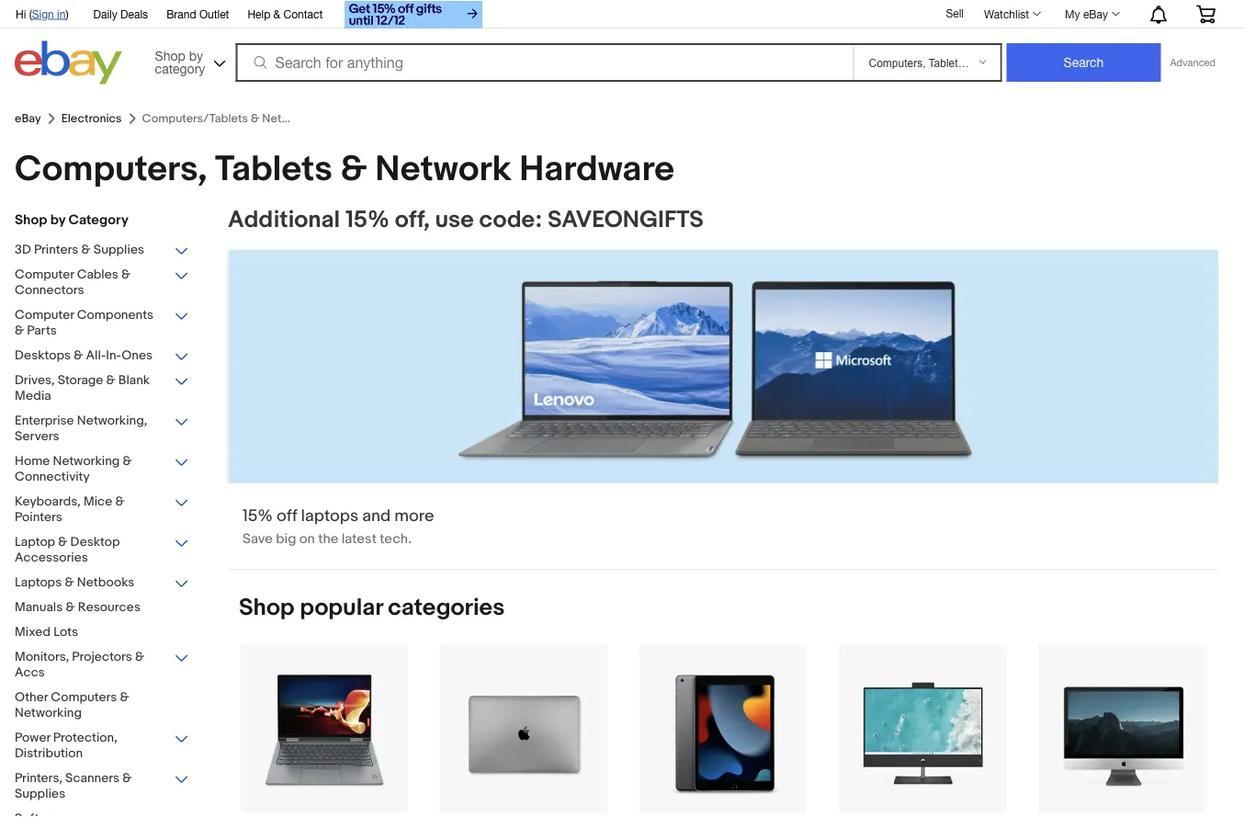 Task type: locate. For each thing, give the bounding box(es) containing it.
by inside the shop by category
[[189, 48, 203, 63]]

computer down connectors
[[15, 307, 74, 323]]

shop for shop by category
[[15, 212, 47, 228]]

drives,
[[15, 373, 55, 388]]

keyboards, mice & pointers button
[[15, 494, 189, 527]]

networking down enterprise networking, servers dropdown button
[[53, 454, 120, 469]]

1 vertical spatial by
[[50, 212, 65, 228]]

and
[[362, 505, 391, 526]]

networking up power
[[15, 705, 82, 721]]

desktops & all-in-ones button
[[15, 348, 189, 365]]

0 vertical spatial 15%
[[345, 206, 390, 234]]

0 horizontal spatial by
[[50, 212, 65, 228]]

deals
[[121, 7, 148, 20]]

mice
[[84, 494, 112, 510]]

scanners
[[65, 771, 120, 786]]

computers,
[[15, 148, 207, 191]]

electronics
[[61, 111, 122, 126]]

&
[[273, 7, 280, 20], [341, 148, 367, 191], [81, 242, 91, 258], [121, 267, 131, 283], [15, 323, 24, 339], [74, 348, 83, 363], [106, 373, 116, 388], [123, 454, 132, 469], [115, 494, 125, 510], [58, 534, 67, 550], [65, 575, 74, 590], [66, 600, 75, 615], [135, 649, 144, 665], [120, 690, 129, 705], [122, 771, 132, 786]]

shop up 3d
[[15, 212, 47, 228]]

0 horizontal spatial 15%
[[243, 505, 273, 526]]

servers
[[15, 429, 59, 444]]

1 horizontal spatial shop
[[155, 48, 185, 63]]

shop
[[155, 48, 185, 63], [15, 212, 47, 228], [239, 593, 295, 622]]

by down brand outlet "link" on the top of page
[[189, 48, 203, 63]]

mixed
[[15, 624, 51, 640]]

daily
[[93, 7, 117, 20]]

list
[[217, 644, 1230, 817]]

1 vertical spatial 15%
[[243, 505, 273, 526]]

0 vertical spatial ebay
[[1083, 7, 1108, 20]]

hardware
[[519, 148, 675, 191]]

help & contact
[[248, 7, 323, 20]]

shop by category
[[15, 212, 129, 228]]

watchlist link
[[974, 3, 1050, 25]]

supplies
[[94, 242, 144, 258], [15, 786, 66, 802]]

save
[[243, 530, 273, 547]]

shop by category button
[[147, 41, 229, 80]]

15% left off,
[[345, 206, 390, 234]]

manuals & resources link
[[15, 600, 189, 617]]

brand outlet link
[[166, 5, 229, 25]]

category
[[68, 212, 129, 228]]

sign in link
[[32, 7, 66, 20]]

& right laptop
[[58, 534, 67, 550]]

manuals
[[15, 600, 63, 615]]

0 vertical spatial shop
[[155, 48, 185, 63]]

supplies down the distribution
[[15, 786, 66, 802]]

1 vertical spatial ebay
[[15, 111, 41, 126]]

& left the parts
[[15, 323, 24, 339]]

network
[[375, 148, 512, 191]]

ebay
[[1083, 7, 1108, 20], [15, 111, 41, 126]]

shop down brand
[[155, 48, 185, 63]]

shop inside main content
[[239, 593, 295, 622]]

get an extra 15% off image
[[345, 1, 483, 28]]

& down enterprise networking, servers dropdown button
[[123, 454, 132, 469]]

shop popular categories
[[239, 593, 505, 622]]

0 vertical spatial computer
[[15, 267, 74, 283]]

computer
[[15, 267, 74, 283], [15, 307, 74, 323]]

shop down save
[[239, 593, 295, 622]]

other
[[15, 690, 48, 705]]

shop for shop by category
[[155, 48, 185, 63]]

0 vertical spatial supplies
[[94, 242, 144, 258]]

2 vertical spatial shop
[[239, 593, 295, 622]]

15%
[[345, 206, 390, 234], [243, 505, 273, 526]]

my
[[1065, 7, 1080, 20]]

all-
[[86, 348, 106, 363]]

computer down printers
[[15, 267, 74, 283]]

15% up save
[[243, 505, 273, 526]]

networking,
[[77, 413, 147, 429]]

0 horizontal spatial supplies
[[15, 786, 66, 802]]

None text field
[[228, 250, 1219, 569]]

home networking & connectivity button
[[15, 454, 189, 487]]

1 vertical spatial shop
[[15, 212, 47, 228]]

advanced
[[1170, 57, 1216, 68]]

& up cables
[[81, 242, 91, 258]]

desktop
[[70, 534, 120, 550]]

& right cables
[[121, 267, 131, 283]]

1 vertical spatial networking
[[15, 705, 82, 721]]

computers
[[51, 690, 117, 705]]

shop inside the shop by category
[[155, 48, 185, 63]]

0 horizontal spatial shop
[[15, 212, 47, 228]]

supplies up cables
[[94, 242, 144, 258]]

outlet
[[199, 7, 229, 20]]

by
[[189, 48, 203, 63], [50, 212, 65, 228]]

None submit
[[1007, 43, 1161, 82]]

& down accessories
[[65, 575, 74, 590]]

1 vertical spatial computer
[[15, 307, 74, 323]]

computer components & parts button
[[15, 307, 189, 341]]

ebay link
[[15, 111, 41, 126]]

daily deals
[[93, 7, 148, 20]]

shop by category banner
[[6, 0, 1230, 89]]

none submit inside shop by category banner
[[1007, 43, 1161, 82]]

2 horizontal spatial shop
[[239, 593, 295, 622]]

ebay left electronics
[[15, 111, 41, 126]]

& left all-
[[74, 348, 83, 363]]

computers, tablets & network hardware
[[15, 148, 675, 191]]

shop by category
[[155, 48, 205, 76]]

ebay right my
[[1083, 7, 1108, 20]]

parts
[[27, 323, 57, 339]]

by for category
[[189, 48, 203, 63]]

2 computer from the top
[[15, 307, 74, 323]]

media
[[15, 388, 51, 404]]

0 vertical spatial networking
[[53, 454, 120, 469]]

laptop
[[15, 534, 55, 550]]

1 horizontal spatial ebay
[[1083, 7, 1108, 20]]

main content
[[217, 205, 1230, 817]]

connectors
[[15, 283, 84, 298]]

power
[[15, 730, 50, 746]]

ebay inside account navigation
[[1083, 7, 1108, 20]]

by up printers
[[50, 212, 65, 228]]

Search for anything text field
[[239, 45, 850, 80]]

brand outlet
[[166, 7, 229, 20]]

1 horizontal spatial by
[[189, 48, 203, 63]]

0 vertical spatial by
[[189, 48, 203, 63]]

& right help
[[273, 7, 280, 20]]

categories
[[388, 593, 505, 622]]

1 horizontal spatial supplies
[[94, 242, 144, 258]]

& down monitors, projectors & accs dropdown button
[[120, 690, 129, 705]]

resources
[[78, 600, 141, 615]]

accessories
[[15, 550, 88, 566]]

by for category
[[50, 212, 65, 228]]



Task type: vqa. For each thing, say whether or not it's contained in the screenshot.
'Free' corresponding to the free local pickup link
no



Task type: describe. For each thing, give the bounding box(es) containing it.
laptops
[[15, 575, 62, 590]]

popular
[[300, 593, 383, 622]]

your shopping cart image
[[1196, 5, 1217, 23]]

my ebay
[[1065, 7, 1108, 20]]

keyboards,
[[15, 494, 81, 510]]

pointers
[[15, 510, 62, 525]]

accs
[[15, 665, 45, 681]]

hi
[[16, 7, 26, 20]]

shop for shop popular categories
[[239, 593, 295, 622]]

off,
[[395, 206, 430, 234]]

& right projectors
[[135, 649, 144, 665]]

mixed lots link
[[15, 624, 189, 642]]

power protection, distribution button
[[15, 730, 189, 763]]

help
[[248, 7, 270, 20]]

code:
[[479, 206, 542, 234]]

monitors,
[[15, 649, 69, 665]]

1 vertical spatial supplies
[[15, 786, 66, 802]]

& right mice
[[115, 494, 125, 510]]

)
[[66, 7, 69, 20]]

lots
[[53, 624, 78, 640]]

1 horizontal spatial 15%
[[345, 206, 390, 234]]

computer cables & connectors button
[[15, 267, 189, 300]]

account navigation
[[6, 0, 1230, 31]]

main content containing additional 15% off, use code: saveongifts
[[217, 205, 1230, 817]]

3d printers & supplies computer cables & connectors computer components & parts desktops & all-in-ones drives, storage & blank media enterprise networking, servers home networking & connectivity keyboards, mice & pointers laptop & desktop accessories laptops & netbooks manuals & resources mixed lots monitors, projectors & accs other computers & networking power protection, distribution printers, scanners & supplies
[[15, 242, 154, 802]]

enterprise
[[15, 413, 74, 429]]

printers, scanners & supplies button
[[15, 771, 189, 804]]

in
[[57, 7, 66, 20]]

hi ( sign in )
[[16, 7, 69, 20]]

daily deals link
[[93, 5, 148, 25]]

0 horizontal spatial ebay
[[15, 111, 41, 126]]

printers,
[[15, 771, 62, 786]]

enterprise networking, servers button
[[15, 413, 189, 446]]

projectors
[[72, 649, 132, 665]]

in-
[[106, 348, 122, 363]]

3d printers & supplies button
[[15, 242, 189, 260]]

& right tablets
[[341, 148, 367, 191]]

latest
[[342, 530, 377, 547]]

desktops
[[15, 348, 71, 363]]

additional 15% off, use code: saveongifts
[[228, 206, 704, 234]]

tech.
[[380, 530, 412, 547]]

3d
[[15, 242, 31, 258]]

more
[[394, 505, 434, 526]]

electronics link
[[61, 111, 122, 126]]

protection,
[[53, 730, 117, 746]]

cables
[[77, 267, 118, 283]]

netbooks
[[77, 575, 134, 590]]

storage
[[58, 373, 103, 388]]

connectivity
[[15, 469, 90, 485]]

1 computer from the top
[[15, 267, 74, 283]]

blank
[[118, 373, 150, 388]]

laptops & netbooks button
[[15, 575, 189, 592]]

distribution
[[15, 746, 83, 761]]

advanced link
[[1161, 44, 1225, 81]]

15% off laptops and more save big on the latest tech.
[[243, 505, 434, 547]]

sell
[[946, 7, 964, 19]]

laptop & desktop accessories button
[[15, 534, 189, 568]]

on
[[299, 530, 315, 547]]

brand
[[166, 7, 196, 20]]

use
[[435, 206, 474, 234]]

contact
[[284, 7, 323, 20]]

drives, storage & blank media button
[[15, 373, 189, 406]]

home
[[15, 454, 50, 469]]

& up lots
[[66, 600, 75, 615]]

& left the blank
[[106, 373, 116, 388]]

big
[[276, 530, 296, 547]]

off
[[277, 505, 297, 526]]

tablets
[[215, 148, 333, 191]]

laptops
[[301, 505, 359, 526]]

15% inside 15% off laptops and more save big on the latest tech.
[[243, 505, 273, 526]]

& inside account navigation
[[273, 7, 280, 20]]

watchlist
[[984, 7, 1029, 20]]

other computers & networking link
[[15, 690, 189, 723]]

sign
[[32, 7, 54, 20]]

my ebay link
[[1055, 3, 1129, 25]]

& right scanners
[[122, 771, 132, 786]]

saveongifts
[[548, 206, 704, 234]]

none text field containing 15% off laptops and more
[[228, 250, 1219, 569]]

printers
[[34, 242, 78, 258]]

components
[[77, 307, 154, 323]]

category
[[155, 61, 205, 76]]

the
[[318, 530, 339, 547]]

monitors, projectors & accs button
[[15, 649, 189, 682]]

help & contact link
[[248, 5, 323, 25]]



